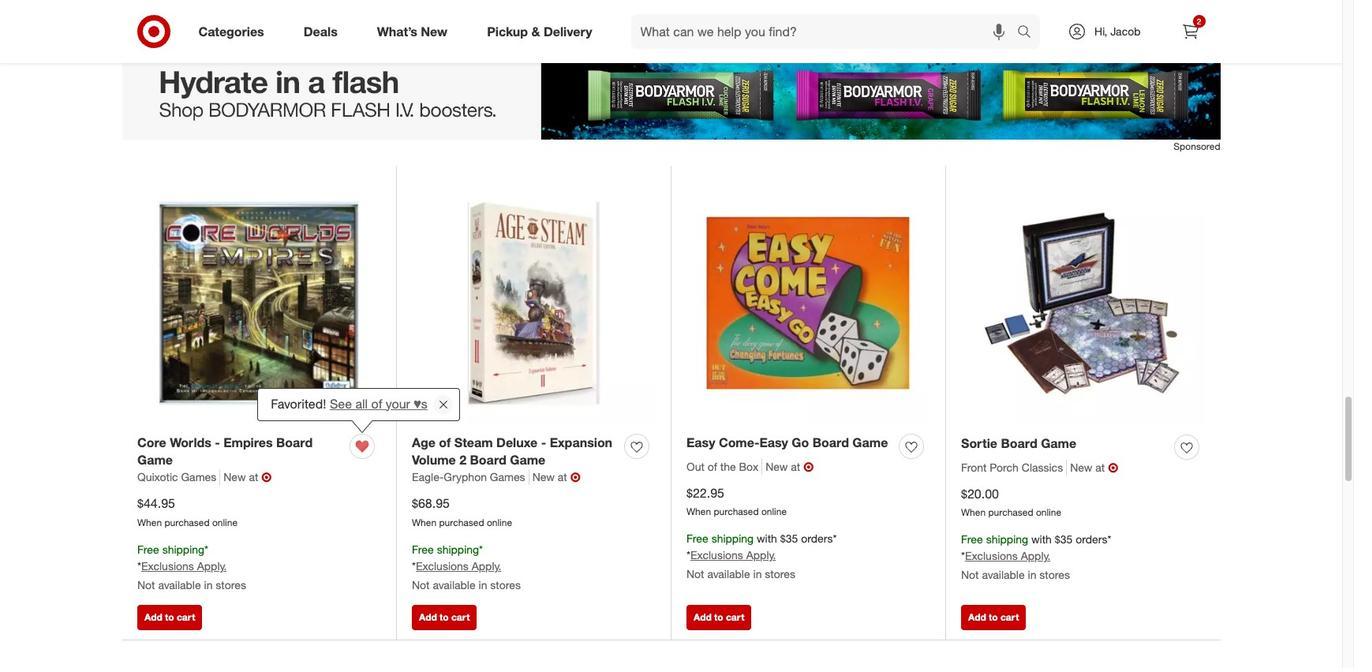 Task type: locate. For each thing, give the bounding box(es) containing it.
the
[[720, 460, 736, 473]]

free shipping with $35 orders* * exclusions apply. not available in stores down $22.95 when purchased online
[[687, 532, 837, 581]]

online inside $20.00 when purchased online
[[1036, 507, 1061, 519]]

¬
[[804, 459, 814, 475], [1108, 460, 1118, 476], [261, 470, 272, 486], [570, 470, 581, 486]]

orders* for at
[[801, 532, 837, 546]]

hi, jacob
[[1095, 24, 1141, 38]]

free
[[687, 532, 708, 546], [961, 533, 983, 546], [137, 543, 159, 556], [412, 543, 434, 556]]

delivery
[[544, 23, 592, 39]]

0 horizontal spatial orders*
[[801, 532, 837, 546]]

1 - from the left
[[215, 435, 220, 450]]

free down $44.95
[[137, 543, 159, 556]]

0 horizontal spatial free shipping * * exclusions apply. not available in stores
[[137, 543, 246, 592]]

-
[[215, 435, 220, 450], [541, 435, 546, 450]]

purchased down the "$20.00"
[[988, 507, 1033, 519]]

classics
[[1022, 461, 1063, 474]]

not
[[687, 567, 704, 581], [961, 568, 979, 582], [137, 578, 155, 592], [412, 578, 430, 592]]

online down eagle-gryphon games new at ¬
[[487, 517, 512, 529]]

free down "$68.95"
[[412, 543, 434, 556]]

free shipping * * exclusions apply. not available in stores for $44.95
[[137, 543, 246, 592]]

add to cart button for sortie board game
[[961, 605, 1026, 631]]

pickup & delivery link
[[474, 14, 612, 49]]

- right worlds
[[215, 435, 220, 450]]

of inside the out of the box new at ¬
[[708, 460, 717, 473]]

volume
[[412, 453, 456, 468]]

purchased
[[714, 506, 759, 518], [988, 507, 1033, 519], [165, 517, 210, 529], [439, 517, 484, 529]]

exclusions apply. button down '$44.95 when purchased online'
[[141, 559, 227, 574]]

$35
[[780, 532, 798, 546], [1055, 533, 1073, 546]]

easy
[[687, 435, 715, 450], [759, 435, 788, 450]]

0 horizontal spatial easy
[[687, 435, 715, 450]]

new inside "quixotic games new at ¬"
[[224, 471, 246, 484]]

add
[[694, 10, 712, 22], [968, 10, 986, 22], [144, 612, 162, 624], [419, 612, 437, 624], [694, 612, 712, 624], [968, 612, 986, 624]]

coming soon button
[[137, 4, 208, 29]]

purchased inside $22.95 when purchased online
[[714, 506, 759, 518]]

search button
[[1010, 14, 1048, 52]]

1 horizontal spatial free shipping * * exclusions apply. not available in stores
[[412, 543, 521, 592]]

when inside '$44.95 when purchased online'
[[137, 517, 162, 529]]

$22.95 when purchased online
[[687, 485, 787, 518]]

♥s
[[414, 396, 428, 412]]

when down $44.95
[[137, 517, 162, 529]]

orders* for ¬
[[1076, 533, 1111, 546]]

at right classics
[[1096, 461, 1105, 474]]

at inside "quixotic games new at ¬"
[[249, 471, 258, 484]]

shipping down $68.95 when purchased online
[[437, 543, 479, 556]]

new inside 'front porch classics new at ¬'
[[1070, 461, 1092, 474]]

online inside $22.95 when purchased online
[[761, 506, 787, 518]]

new down easy come-easy go board game link
[[766, 460, 788, 473]]

age
[[412, 435, 435, 450]]

shipping for $20.00
[[986, 533, 1028, 546]]

at down core worlds - empires board game link
[[249, 471, 258, 484]]

purchased for $20.00
[[988, 507, 1033, 519]]

porch
[[990, 461, 1019, 474]]

0 horizontal spatial 2
[[459, 453, 466, 468]]

exclusions down $20.00 when purchased online
[[965, 549, 1018, 563]]

$20.00 when purchased online
[[961, 486, 1061, 519]]

when down $22.95
[[687, 506, 711, 518]]

shipping for $44.95
[[162, 543, 204, 556]]

apply.
[[746, 549, 776, 562], [1021, 549, 1051, 563], [197, 559, 227, 573], [472, 559, 501, 573]]

free shipping * * exclusions apply. not available in stores down '$44.95 when purchased online'
[[137, 543, 246, 592]]

at down go
[[791, 460, 800, 473]]

at inside the out of the box new at ¬
[[791, 460, 800, 473]]

free shipping with $35 orders* * exclusions apply. not available in stores down $20.00 when purchased online
[[961, 533, 1111, 582]]

2 up gryphon
[[459, 453, 466, 468]]

free down the "$20.00"
[[961, 533, 983, 546]]

purchased for $68.95
[[439, 517, 484, 529]]

new down the age of steam deluxe - expansion volume 2 board game 'link'
[[532, 471, 555, 484]]

free for $68.95
[[412, 543, 434, 556]]

quixotic
[[137, 471, 178, 484]]

1 horizontal spatial of
[[439, 435, 451, 450]]

add to cart button for easy come-easy go board game
[[687, 605, 752, 631]]

at down the expansion
[[558, 471, 567, 484]]

easy come-easy go board game image
[[687, 182, 930, 425], [687, 182, 930, 425]]

purchased inside $20.00 when purchased online
[[988, 507, 1033, 519]]

add for age of steam deluxe - expansion volume 2 board game
[[419, 612, 437, 624]]

$35 down $22.95 when purchased online
[[780, 532, 798, 546]]

shipping down $22.95 when purchased online
[[711, 532, 754, 546]]

with for $20.00
[[1031, 533, 1052, 546]]

coming
[[144, 10, 178, 22]]

available
[[707, 567, 750, 581], [982, 568, 1025, 582], [158, 578, 201, 592], [433, 578, 476, 592]]

purchased for $22.95
[[714, 506, 759, 518]]

to
[[714, 10, 723, 22], [989, 10, 998, 22], [165, 612, 174, 624], [440, 612, 449, 624], [714, 612, 723, 624], [989, 612, 998, 624]]

1 horizontal spatial orders*
[[1076, 533, 1111, 546]]

1 horizontal spatial free shipping with $35 orders* * exclusions apply. not available in stores
[[961, 533, 1111, 582]]

core
[[137, 435, 166, 450]]

easy left go
[[759, 435, 788, 450]]

*
[[204, 543, 208, 556], [479, 543, 483, 556], [687, 549, 690, 562], [961, 549, 965, 563], [137, 559, 141, 573], [412, 559, 416, 573]]

of for out of the box new at ¬
[[708, 460, 717, 473]]

purchased down $44.95
[[165, 517, 210, 529]]

core worlds - empires board game
[[137, 435, 313, 468]]

game
[[853, 435, 888, 450], [1041, 435, 1076, 451], [137, 453, 173, 468], [510, 453, 545, 468]]

0 horizontal spatial games
[[181, 471, 216, 484]]

board up eagle-gryphon games new at ¬
[[470, 453, 506, 468]]

online for $20.00
[[1036, 507, 1061, 519]]

of left the
[[708, 460, 717, 473]]

when inside $68.95 when purchased online
[[412, 517, 437, 529]]

cart for age of steam deluxe - expansion volume 2 board game
[[451, 612, 470, 624]]

exclusions apply. button down $20.00 when purchased online
[[965, 549, 1051, 564]]

1 horizontal spatial -
[[541, 435, 546, 450]]

apply. down $22.95 when purchased online
[[746, 549, 776, 562]]

0 horizontal spatial with
[[757, 532, 777, 546]]

1 games from the left
[[181, 471, 216, 484]]

online
[[761, 506, 787, 518], [1036, 507, 1061, 519], [212, 517, 238, 529], [487, 517, 512, 529]]

games inside eagle-gryphon games new at ¬
[[490, 471, 525, 484]]

- right deluxe
[[541, 435, 546, 450]]

categories link
[[185, 14, 284, 49]]

1 horizontal spatial $35
[[1055, 533, 1073, 546]]

add to cart
[[694, 10, 744, 22], [968, 10, 1019, 22], [144, 612, 195, 624], [419, 612, 470, 624], [694, 612, 744, 624], [968, 612, 1019, 624]]

board up "front porch classics" link
[[1001, 435, 1037, 451]]

of up volume
[[439, 435, 451, 450]]

board down favorited!
[[276, 435, 313, 450]]

1 vertical spatial 2
[[459, 453, 466, 468]]

new
[[421, 23, 448, 39], [766, 460, 788, 473], [1070, 461, 1092, 474], [224, 471, 246, 484], [532, 471, 555, 484]]

2 easy from the left
[[759, 435, 788, 450]]

when for $44.95
[[137, 517, 162, 529]]

when inside $22.95 when purchased online
[[687, 506, 711, 518]]

quixotic games link
[[137, 470, 220, 486]]

tooltip
[[257, 388, 460, 421]]

when inside $20.00 when purchased online
[[961, 507, 986, 519]]

games
[[181, 471, 216, 484], [490, 471, 525, 484]]

purchased down $22.95
[[714, 506, 759, 518]]

orders*
[[801, 532, 837, 546], [1076, 533, 1111, 546]]

easy up 'out'
[[687, 435, 715, 450]]

$35 down $20.00 when purchased online
[[1055, 533, 1073, 546]]

free for $20.00
[[961, 533, 983, 546]]

purchased down "$68.95"
[[439, 517, 484, 529]]

1 horizontal spatial 2
[[1197, 17, 1201, 26]]

1 horizontal spatial games
[[490, 471, 525, 484]]

with down $22.95 when purchased online
[[757, 532, 777, 546]]

shipping
[[711, 532, 754, 546], [986, 533, 1028, 546], [162, 543, 204, 556], [437, 543, 479, 556]]

steam
[[454, 435, 493, 450]]

apply. down $20.00 when purchased online
[[1021, 549, 1051, 563]]

deluxe
[[496, 435, 538, 450]]

to for easy come-easy go board game
[[714, 612, 723, 624]]

favorited! see all of your ♥s
[[271, 396, 428, 412]]

in down $22.95 when purchased online
[[753, 567, 762, 581]]

0 horizontal spatial of
[[371, 396, 382, 412]]

game up classics
[[1041, 435, 1076, 451]]

shipping down '$44.95 when purchased online'
[[162, 543, 204, 556]]

new right classics
[[1070, 461, 1092, 474]]

of inside 'age of steam deluxe - expansion volume 2 board game'
[[439, 435, 451, 450]]

stores
[[765, 567, 795, 581], [1040, 568, 1070, 582], [216, 578, 246, 592], [490, 578, 521, 592]]

online inside '$44.95 when purchased online'
[[212, 517, 238, 529]]

sponsored
[[1174, 141, 1220, 153]]

game up quixotic
[[137, 453, 173, 468]]

cart for core worlds - empires board game
[[177, 612, 195, 624]]

front porch classics link
[[961, 460, 1067, 476]]

1 horizontal spatial with
[[1031, 533, 1052, 546]]

- inside core worlds - empires board game
[[215, 435, 220, 450]]

games down worlds
[[181, 471, 216, 484]]

&
[[531, 23, 540, 39]]

2 - from the left
[[541, 435, 546, 450]]

0 horizontal spatial free shipping with $35 orders* * exclusions apply. not available in stores
[[687, 532, 837, 581]]

what's new link
[[364, 14, 467, 49]]

* down $44.95
[[137, 559, 141, 573]]

pickup
[[487, 23, 528, 39]]

* down $68.95 when purchased online
[[479, 543, 483, 556]]

expansion
[[550, 435, 612, 450]]

purchased inside '$44.95 when purchased online'
[[165, 517, 210, 529]]

when down the "$20.00"
[[961, 507, 986, 519]]

exclusions apply. button
[[690, 548, 776, 564], [965, 549, 1051, 564], [141, 559, 227, 574], [416, 559, 501, 574]]

easy come-easy go board game
[[687, 435, 888, 450]]

exclusions down $68.95 when purchased online
[[416, 559, 469, 573]]

2 games from the left
[[490, 471, 525, 484]]

2 horizontal spatial of
[[708, 460, 717, 473]]

what's new
[[377, 23, 448, 39]]

exclusions
[[690, 549, 743, 562], [965, 549, 1018, 563], [141, 559, 194, 573], [416, 559, 469, 573]]

online down the out of the box new at ¬
[[761, 506, 787, 518]]

with down $20.00 when purchased online
[[1031, 533, 1052, 546]]

game down deluxe
[[510, 453, 545, 468]]

2 free shipping * * exclusions apply. not available in stores from the left
[[412, 543, 521, 592]]

purchased inside $68.95 when purchased online
[[439, 517, 484, 529]]

free shipping with $35 orders* * exclusions apply. not available in stores for $22.95
[[687, 532, 837, 581]]

front
[[961, 461, 987, 474]]

free shipping with $35 orders* * exclusions apply. not available in stores
[[687, 532, 837, 581], [961, 533, 1111, 582]]

new down core worlds - empires board game link
[[224, 471, 246, 484]]

age of steam deluxe - expansion volume 2 board game
[[412, 435, 612, 468]]

1 easy from the left
[[687, 435, 715, 450]]

2 right jacob on the top of the page
[[1197, 17, 1201, 26]]

to for sortie board game
[[989, 612, 998, 624]]

shipping down $20.00 when purchased online
[[986, 533, 1028, 546]]

with
[[757, 532, 777, 546], [1031, 533, 1052, 546]]

free shipping * * exclusions apply. not available in stores
[[137, 543, 246, 592], [412, 543, 521, 592]]

add to cart button
[[687, 4, 752, 29], [961, 4, 1026, 29], [137, 605, 202, 631], [412, 605, 477, 631], [687, 605, 752, 631], [961, 605, 1026, 631]]

online down "quixotic games new at ¬"
[[212, 517, 238, 529]]

online down classics
[[1036, 507, 1061, 519]]

when
[[687, 506, 711, 518], [961, 507, 986, 519], [137, 517, 162, 529], [412, 517, 437, 529]]

1 horizontal spatial easy
[[759, 435, 788, 450]]

1 free shipping * * exclusions apply. not available in stores from the left
[[137, 543, 246, 592]]

games down 'age of steam deluxe - expansion volume 2 board game'
[[490, 471, 525, 484]]

online for $22.95
[[761, 506, 787, 518]]

add to cart button for age of steam deluxe - expansion volume 2 board game
[[412, 605, 477, 631]]

board
[[276, 435, 313, 450], [813, 435, 849, 450], [1001, 435, 1037, 451], [470, 453, 506, 468]]

of
[[371, 396, 382, 412], [439, 435, 451, 450], [708, 460, 717, 473]]

when down "$68.95"
[[412, 517, 437, 529]]

available down $68.95 when purchased online
[[433, 578, 476, 592]]

purchased for $44.95
[[165, 517, 210, 529]]

free shipping * * exclusions apply. not available in stores down $68.95 when purchased online
[[412, 543, 521, 592]]

in
[[753, 567, 762, 581], [1028, 568, 1036, 582], [204, 578, 213, 592], [479, 578, 487, 592]]

1 vertical spatial of
[[439, 435, 451, 450]]

free down $22.95
[[687, 532, 708, 546]]

in down $68.95 when purchased online
[[479, 578, 487, 592]]

0 horizontal spatial -
[[215, 435, 220, 450]]

2 vertical spatial of
[[708, 460, 717, 473]]

of right all
[[371, 396, 382, 412]]

cart for easy come-easy go board game
[[726, 612, 744, 624]]

available down $22.95 when purchased online
[[707, 567, 750, 581]]

age of steam deluxe - expansion volume 2 board game link
[[412, 434, 618, 470]]

0 horizontal spatial $35
[[780, 532, 798, 546]]

add to cart for core worlds - empires board game
[[144, 612, 195, 624]]

online inside $68.95 when purchased online
[[487, 517, 512, 529]]



Task type: describe. For each thing, give the bounding box(es) containing it.
$68.95 when purchased online
[[412, 496, 512, 529]]

board right go
[[813, 435, 849, 450]]

all
[[355, 396, 368, 412]]

game inside core worlds - empires board game
[[137, 453, 173, 468]]

free shipping with $35 orders* * exclusions apply. not available in stores for $20.00
[[961, 533, 1111, 582]]

your
[[386, 396, 410, 412]]

cart for sortie board game
[[1001, 612, 1019, 624]]

shipping for $22.95
[[711, 532, 754, 546]]

* down the "$20.00"
[[961, 549, 965, 563]]

What can we help you find? suggestions appear below search field
[[631, 14, 1021, 49]]

exclusions apply. button down $22.95 when purchased online
[[690, 548, 776, 564]]

eagle-
[[412, 471, 444, 484]]

age of steam deluxe - expansion volume 2 board game image
[[412, 182, 655, 425]]

add for sortie board game
[[968, 612, 986, 624]]

at inside 'front porch classics new at ¬'
[[1096, 461, 1105, 474]]

quixotic games new at ¬
[[137, 470, 272, 486]]

$44.95 when purchased online
[[137, 496, 238, 529]]

to for core worlds - empires board game
[[165, 612, 174, 624]]

eagle-gryphon games new at ¬
[[412, 470, 581, 486]]

come-
[[719, 435, 759, 450]]

2 link
[[1173, 14, 1208, 49]]

go
[[792, 435, 809, 450]]

available down $20.00 when purchased online
[[982, 568, 1025, 582]]

2 inside 'age of steam deluxe - expansion volume 2 board game'
[[459, 453, 466, 468]]

exclusions down '$44.95 when purchased online'
[[141, 559, 194, 573]]

in down $20.00 when purchased online
[[1028, 568, 1036, 582]]

easy come-easy go board game link
[[687, 434, 888, 452]]

box
[[739, 460, 758, 473]]

$68.95
[[412, 496, 450, 512]]

front porch classics new at ¬
[[961, 460, 1118, 476]]

free shipping * * exclusions apply. not available in stores for $68.95
[[412, 543, 521, 592]]

new inside the out of the box new at ¬
[[766, 460, 788, 473]]

gryphon
[[444, 471, 487, 484]]

favorited!
[[271, 396, 326, 412]]

$22.95
[[687, 485, 724, 501]]

games inside "quixotic games new at ¬"
[[181, 471, 216, 484]]

* down $22.95
[[687, 549, 690, 562]]

empires
[[223, 435, 273, 450]]

¬ down empires
[[261, 470, 272, 486]]

apply. down '$44.95 when purchased online'
[[197, 559, 227, 573]]

available down '$44.95 when purchased online'
[[158, 578, 201, 592]]

of for age of steam deluxe - expansion volume 2 board game
[[439, 435, 451, 450]]

online for $44.95
[[212, 517, 238, 529]]

new inside eagle-gryphon games new at ¬
[[532, 471, 555, 484]]

out
[[687, 460, 705, 473]]

categories
[[198, 23, 264, 39]]

see
[[330, 396, 352, 412]]

what's
[[377, 23, 417, 39]]

¬ right classics
[[1108, 460, 1118, 476]]

coming soon
[[144, 10, 201, 22]]

pickup & delivery
[[487, 23, 592, 39]]

$44.95
[[137, 496, 175, 512]]

online for $68.95
[[487, 517, 512, 529]]

¬ down the expansion
[[570, 470, 581, 486]]

apply. down $68.95 when purchased online
[[472, 559, 501, 573]]

* down '$44.95 when purchased online'
[[204, 543, 208, 556]]

0 vertical spatial 2
[[1197, 17, 1201, 26]]

core worlds - empires board game link
[[137, 434, 343, 470]]

add to cart button for core worlds - empires board game
[[137, 605, 202, 631]]

game right go
[[853, 435, 888, 450]]

$20.00
[[961, 486, 999, 502]]

board inside 'age of steam deluxe - expansion volume 2 board game'
[[470, 453, 506, 468]]

exclusions apply. button down $68.95 when purchased online
[[416, 559, 501, 574]]

when for $20.00
[[961, 507, 986, 519]]

in down '$44.95 when purchased online'
[[204, 578, 213, 592]]

sortie
[[961, 435, 997, 451]]

shipping for $68.95
[[437, 543, 479, 556]]

- inside 'age of steam deluxe - expansion volume 2 board game'
[[541, 435, 546, 450]]

sortie board game image
[[961, 182, 1205, 425]]

at inside eagle-gryphon games new at ¬
[[558, 471, 567, 484]]

out of the box link
[[687, 459, 762, 475]]

when for $22.95
[[687, 506, 711, 518]]

board inside core worlds - empires board game
[[276, 435, 313, 450]]

search
[[1010, 25, 1048, 41]]

to for age of steam deluxe - expansion volume 2 board game
[[440, 612, 449, 624]]

add to cart for age of steam deluxe - expansion volume 2 board game
[[419, 612, 470, 624]]

game inside 'age of steam deluxe - expansion volume 2 board game'
[[510, 453, 545, 468]]

deals link
[[290, 14, 357, 49]]

core worlds - empires board game image
[[137, 182, 380, 425]]

$35 for at
[[780, 532, 798, 546]]

add for core worlds - empires board game
[[144, 612, 162, 624]]

hi,
[[1095, 24, 1107, 38]]

worlds
[[170, 435, 211, 450]]

0 vertical spatial of
[[371, 396, 382, 412]]

free for $44.95
[[137, 543, 159, 556]]

exclusions down $22.95 when purchased online
[[690, 549, 743, 562]]

free for $22.95
[[687, 532, 708, 546]]

¬ down go
[[804, 459, 814, 475]]

* down "$68.95"
[[412, 559, 416, 573]]

tooltip containing favorited!
[[257, 388, 460, 421]]

add to cart for sortie board game
[[968, 612, 1019, 624]]

sortie board game
[[961, 435, 1076, 451]]

when for $68.95
[[412, 517, 437, 529]]

see all of your ♥s link
[[330, 396, 428, 412]]

deals
[[304, 23, 338, 39]]

soon
[[180, 10, 201, 22]]

eagle-gryphon games link
[[412, 470, 529, 486]]

advertisement region
[[122, 49, 1220, 140]]

new right what's
[[421, 23, 448, 39]]

add to cart for easy come-easy go board game
[[694, 612, 744, 624]]

$35 for ¬
[[1055, 533, 1073, 546]]

jacob
[[1110, 24, 1141, 38]]

with for $22.95
[[757, 532, 777, 546]]

sortie board game link
[[961, 435, 1076, 453]]

out of the box new at ¬
[[687, 459, 814, 475]]

add for easy come-easy go board game
[[694, 612, 712, 624]]



Task type: vqa. For each thing, say whether or not it's contained in the screenshot.
2 link
yes



